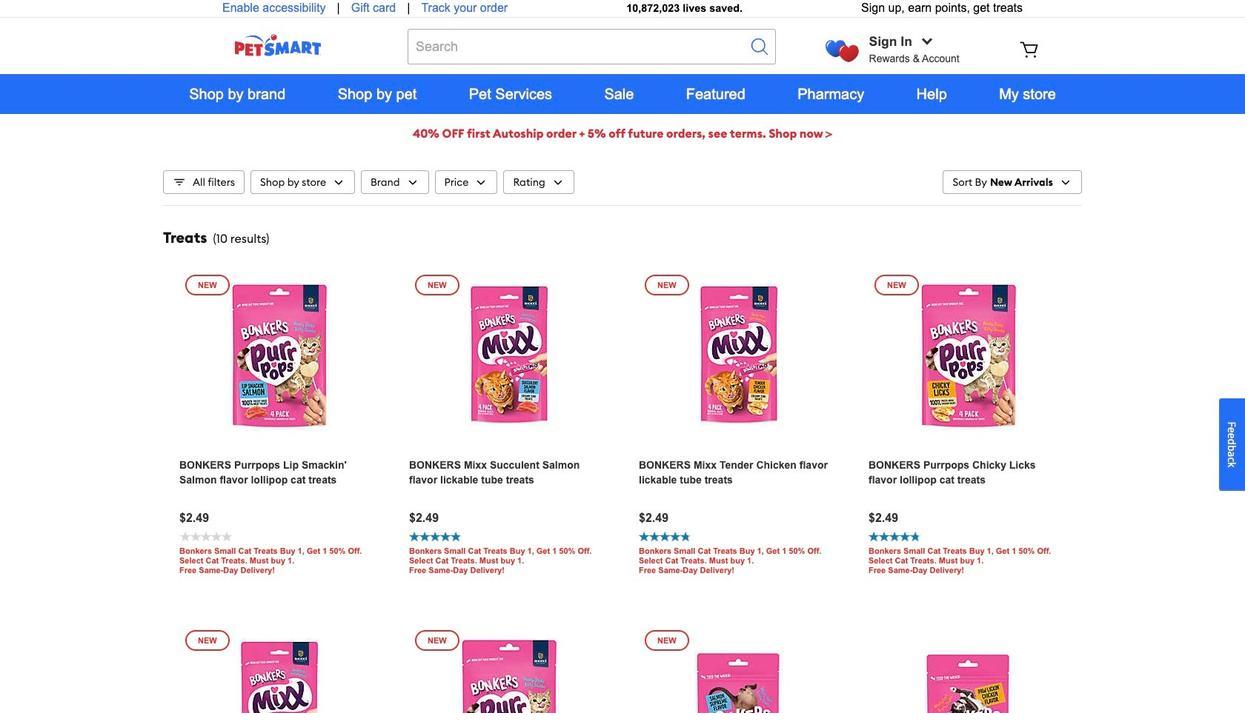 Task type: describe. For each thing, give the bounding box(es) containing it.
bonkers crunchy cat treats - paw lickin' chicken image
[[883, 627, 1052, 714]]

petsmart image
[[208, 34, 348, 56]]

loyalty icon image
[[825, 40, 859, 62]]



Task type: locate. For each thing, give the bounding box(es) containing it.
None field
[[408, 29, 776, 64]]

search image
[[749, 36, 770, 57]]

None search field
[[408, 29, 776, 64]]

search search field
[[408, 29, 776, 64]]



Task type: vqa. For each thing, say whether or not it's contained in the screenshot.
Search icon
yes



